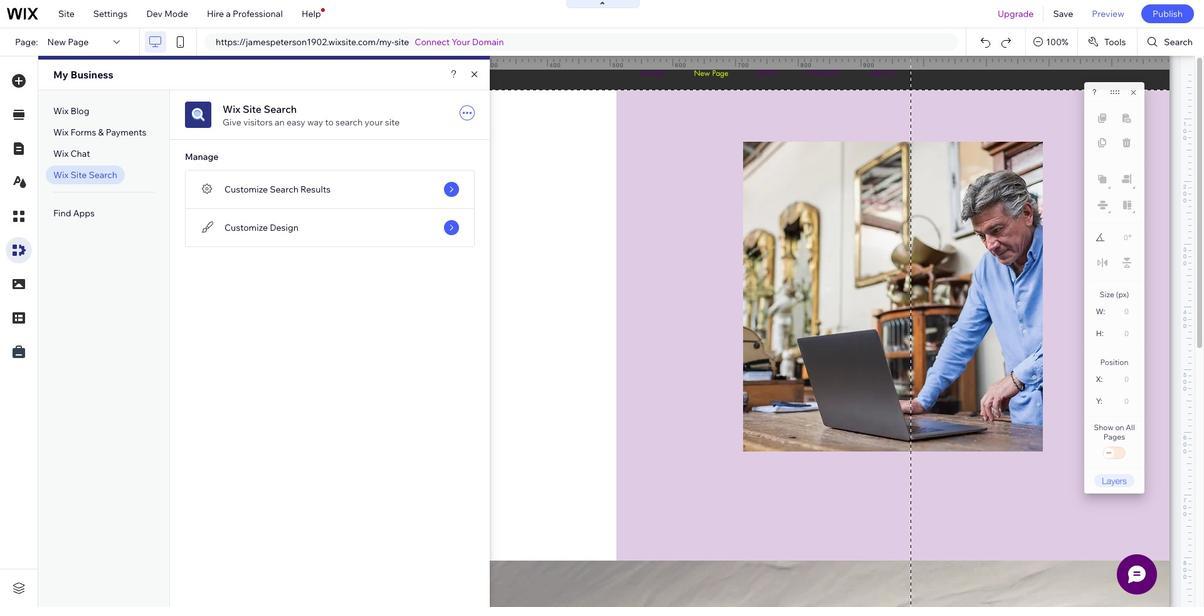 Task type: vqa. For each thing, say whether or not it's contained in the screenshot.
'https://www.wix.com/mysite Connect Your Domain'
no



Task type: describe. For each thing, give the bounding box(es) containing it.
domain
[[472, 36, 504, 48]]

preview
[[1093, 8, 1125, 19]]

search button
[[1138, 28, 1205, 56]]

to
[[325, 117, 334, 128]]

y:
[[1097, 397, 1103, 406]]

new
[[47, 36, 66, 48]]

dev mode
[[146, 8, 188, 19]]

hire
[[207, 8, 224, 19]]

customize for customize design
[[225, 222, 268, 233]]

chat
[[71, 148, 90, 159]]

https://jamespeterson1902.wixsite.com/my-site connect your domain
[[216, 36, 504, 48]]

connect
[[415, 36, 450, 48]]

give
[[223, 117, 241, 128]]

300
[[487, 61, 499, 68]]

?
[[1093, 88, 1097, 97]]

wix for wix site search give visitors an easy way to search your site
[[223, 103, 241, 115]]

(px)
[[1117, 290, 1130, 299]]

publish
[[1153, 8, 1183, 19]]

search left results
[[270, 184, 299, 195]]

find apps
[[53, 208, 95, 219]]

wix for wix chat
[[53, 148, 69, 159]]

manage
[[185, 151, 219, 163]]

100% button
[[1027, 28, 1078, 56]]

new page
[[47, 36, 89, 48]]

apps
[[73, 208, 95, 219]]

x:
[[1097, 375, 1104, 384]]

wix for wix blog
[[53, 105, 69, 117]]

visitors
[[243, 117, 273, 128]]

wix blog
[[53, 105, 89, 117]]

dev
[[146, 8, 163, 19]]

wix for wix site search
[[53, 169, 69, 181]]

site for wix site search
[[71, 169, 87, 181]]

show on all pages
[[1095, 423, 1136, 442]]

400
[[550, 61, 561, 68]]

save
[[1054, 8, 1074, 19]]

help
[[302, 8, 321, 19]]

500
[[613, 61, 624, 68]]

business
[[71, 68, 113, 81]]

search inside button
[[1165, 36, 1193, 48]]

100%
[[1047, 36, 1069, 48]]

°
[[1129, 233, 1132, 242]]

customize design
[[225, 222, 299, 233]]

customize search results
[[225, 184, 331, 195]]

tools button
[[1079, 28, 1138, 56]]

forms
[[71, 127, 96, 138]]

600
[[675, 61, 687, 68]]

layers button
[[1095, 474, 1135, 488]]

my
[[53, 68, 68, 81]]

settings
[[93, 8, 128, 19]]

blog
[[71, 105, 89, 117]]

way
[[307, 117, 323, 128]]

save button
[[1044, 0, 1083, 28]]

search down chat
[[89, 169, 117, 181]]



Task type: locate. For each thing, give the bounding box(es) containing it.
layers
[[1103, 476, 1128, 486]]

position
[[1101, 358, 1129, 367]]

design
[[270, 222, 299, 233]]

wix chat
[[53, 148, 90, 159]]

publish button
[[1142, 4, 1195, 23]]

h:
[[1097, 329, 1104, 338]]

wix left forms
[[53, 127, 69, 138]]

wix down wix chat
[[53, 169, 69, 181]]

size
[[1100, 290, 1115, 299]]

search inside wix site search give visitors an easy way to search your site
[[264, 103, 297, 115]]

site
[[395, 36, 409, 48], [385, 117, 400, 128]]

900
[[864, 61, 875, 68]]

wix site search give visitors an easy way to search your site
[[223, 103, 400, 128]]

a
[[226, 8, 231, 19]]

1 customize from the top
[[225, 184, 268, 195]]

2 customize from the top
[[225, 222, 268, 233]]

site inside wix site search give visitors an easy way to search your site
[[385, 117, 400, 128]]

an
[[275, 117, 285, 128]]

all
[[1127, 423, 1136, 432]]

wix
[[223, 103, 241, 115], [53, 105, 69, 117], [53, 127, 69, 138], [53, 148, 69, 159], [53, 169, 69, 181]]

800
[[801, 61, 812, 68]]

search
[[336, 117, 363, 128]]

wix inside wix site search give visitors an easy way to search your site
[[223, 103, 241, 115]]

site
[[58, 8, 75, 19], [243, 103, 262, 115], [71, 169, 87, 181]]

find
[[53, 208, 71, 219]]

https://jamespeterson1902.wixsite.com/my-
[[216, 36, 395, 48]]

on
[[1116, 423, 1125, 432]]

page
[[68, 36, 89, 48]]

wix left "blog"
[[53, 105, 69, 117]]

show
[[1095, 423, 1114, 432]]

site down chat
[[71, 169, 87, 181]]

wix left chat
[[53, 148, 69, 159]]

0 vertical spatial customize
[[225, 184, 268, 195]]

&
[[98, 127, 104, 138]]

tools
[[1105, 36, 1127, 48]]

hire a professional
[[207, 8, 283, 19]]

size (px)
[[1100, 290, 1130, 299]]

easy
[[287, 117, 305, 128]]

search up an
[[264, 103, 297, 115]]

switch
[[1102, 445, 1128, 462]]

professional
[[233, 8, 283, 19]]

700
[[738, 61, 750, 68]]

my business
[[53, 68, 113, 81]]

pages
[[1104, 432, 1126, 442]]

None text field
[[1112, 230, 1129, 246], [1110, 371, 1135, 388], [1109, 393, 1135, 410], [1112, 230, 1129, 246], [1110, 371, 1135, 388], [1109, 393, 1135, 410]]

None text field
[[1110, 303, 1135, 320], [1111, 325, 1135, 342], [1110, 303, 1135, 320], [1111, 325, 1135, 342]]

search down publish at right
[[1165, 36, 1193, 48]]

results
[[301, 184, 331, 195]]

your
[[365, 117, 383, 128]]

site right your
[[385, 117, 400, 128]]

2 vertical spatial site
[[71, 169, 87, 181]]

search
[[1165, 36, 1193, 48], [264, 103, 297, 115], [89, 169, 117, 181], [270, 184, 299, 195]]

1 vertical spatial site
[[385, 117, 400, 128]]

your
[[452, 36, 470, 48]]

customize left design
[[225, 222, 268, 233]]

customize
[[225, 184, 268, 195], [225, 222, 268, 233]]

payments
[[106, 127, 147, 138]]

upgrade
[[998, 8, 1034, 19]]

0 vertical spatial site
[[395, 36, 409, 48]]

1 vertical spatial customize
[[225, 222, 268, 233]]

wix site search
[[53, 169, 117, 181]]

wix forms & payments
[[53, 127, 147, 138]]

site inside wix site search give visitors an easy way to search your site
[[243, 103, 262, 115]]

? button
[[1093, 88, 1097, 97]]

customize up customize design
[[225, 184, 268, 195]]

site for wix site search give visitors an easy way to search your site
[[243, 103, 262, 115]]

site left connect
[[395, 36, 409, 48]]

customize for customize search results
[[225, 184, 268, 195]]

wix for wix forms & payments
[[53, 127, 69, 138]]

0 vertical spatial site
[[58, 8, 75, 19]]

preview button
[[1083, 0, 1134, 28]]

wix up give
[[223, 103, 241, 115]]

1 vertical spatial site
[[243, 103, 262, 115]]

w:
[[1097, 307, 1106, 316]]

site up "visitors"
[[243, 103, 262, 115]]

wix site search image
[[185, 102, 211, 128]]

site up the new page
[[58, 8, 75, 19]]

mode
[[164, 8, 188, 19]]



